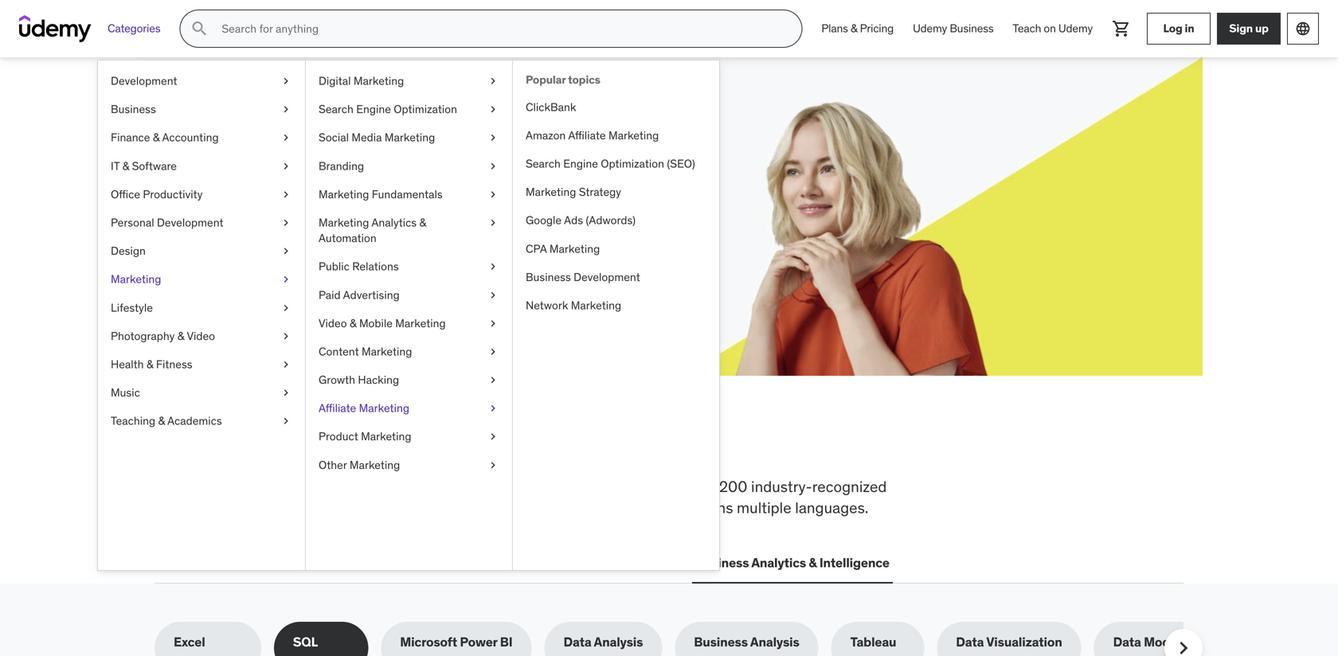 Task type: vqa. For each thing, say whether or not it's contained in the screenshot.
the middle -
no



Task type: locate. For each thing, give the bounding box(es) containing it.
data science
[[485, 555, 563, 571]]

business
[[950, 21, 994, 36], [111, 102, 156, 116], [526, 270, 571, 284], [696, 555, 749, 571], [694, 634, 748, 651]]

data left science
[[485, 555, 513, 571]]

affiliate marketing
[[319, 401, 410, 416]]

skills
[[264, 425, 350, 466], [341, 477, 375, 496]]

1 horizontal spatial engine
[[564, 157, 598, 171]]

optimization inside 'affiliate marketing' element
[[601, 157, 665, 171]]

strategy
[[579, 185, 622, 199]]

& right plans
[[851, 21, 858, 36]]

1 analysis from the left
[[594, 634, 643, 651]]

marketing strategy
[[526, 185, 622, 199]]

log in
[[1164, 21, 1195, 36]]

0 vertical spatial engine
[[356, 102, 391, 116]]

development link
[[98, 67, 305, 95]]

categories button
[[98, 10, 170, 48]]

sign up
[[1230, 21, 1269, 36]]

office productivity link
[[98, 180, 305, 209]]

xsmall image for teaching & academics
[[280, 414, 292, 429]]

technical
[[395, 477, 457, 496]]

search inside 'affiliate marketing' element
[[526, 157, 561, 171]]

1 horizontal spatial udemy
[[1059, 21, 1093, 36]]

0 horizontal spatial it
[[111, 159, 120, 173]]

1 vertical spatial search
[[526, 157, 561, 171]]

video
[[319, 316, 347, 331], [187, 329, 215, 343]]

search down digital
[[319, 102, 354, 116]]

xsmall image inside product marketing link
[[487, 429, 500, 445]]

udemy right on at the top right of page
[[1059, 21, 1093, 36]]

choose a language image
[[1296, 21, 1312, 37]]

photography & video link
[[98, 322, 305, 351]]

categories
[[108, 21, 160, 36]]

1 vertical spatial engine
[[564, 157, 598, 171]]

xsmall image inside development 'link'
[[280, 73, 292, 89]]

Search for anything text field
[[219, 15, 783, 42]]

marketing down affiliate marketing
[[361, 430, 412, 444]]

2 analysis from the left
[[751, 634, 800, 651]]

marketing down video & mobile marketing
[[362, 345, 412, 359]]

in
[[1185, 21, 1195, 36], [502, 425, 533, 466]]

for inside skills for your future expand your potential with a course. starting at just $12.99 through dec 15.
[[288, 127, 325, 160]]

& for accounting
[[153, 130, 160, 145]]

it
[[111, 159, 120, 173], [286, 555, 297, 571]]

analytics inside button
[[752, 555, 806, 571]]

affiliate up search engine optimization (seo)
[[568, 128, 606, 143]]

1 vertical spatial skills
[[341, 477, 375, 496]]

google ads (adwords) link
[[513, 207, 720, 235]]

optimization down amazon affiliate marketing link
[[601, 157, 665, 171]]

and
[[665, 499, 690, 518]]

data inside button
[[485, 555, 513, 571]]

analysis for business analysis
[[751, 634, 800, 651]]

0 horizontal spatial analytics
[[372, 216, 417, 230]]

in right log
[[1185, 21, 1195, 36]]

with
[[339, 166, 363, 182]]

engine inside 'affiliate marketing' element
[[564, 157, 598, 171]]

communication button
[[579, 544, 680, 583]]

0 vertical spatial analytics
[[372, 216, 417, 230]]

1 horizontal spatial optimization
[[601, 157, 665, 171]]

teach
[[1013, 21, 1042, 36]]

science
[[515, 555, 563, 571]]

development for business development
[[574, 270, 641, 284]]

development down office productivity link
[[157, 216, 224, 230]]

1 horizontal spatial search
[[526, 157, 561, 171]]

200
[[720, 477, 748, 496]]

skills up workplace
[[264, 425, 350, 466]]

marketing down "search engine optimization" link
[[385, 130, 435, 145]]

development down cpa marketing link at the top
[[574, 270, 641, 284]]

0 horizontal spatial analysis
[[594, 634, 643, 651]]

business inside business development 'link'
[[526, 270, 571, 284]]

analytics down fundamentals
[[372, 216, 417, 230]]

development for personal development
[[157, 216, 224, 230]]

visualization
[[987, 634, 1063, 651]]

& for software
[[122, 159, 129, 173]]

development right web
[[187, 555, 267, 571]]

1 horizontal spatial analytics
[[752, 555, 806, 571]]

data right the bi
[[564, 634, 592, 651]]

it for it & software
[[111, 159, 120, 173]]

& for fitness
[[147, 357, 153, 372]]

industry-
[[751, 477, 813, 496]]

xsmall image inside personal development link
[[280, 215, 292, 231]]

including
[[509, 477, 571, 496]]

xsmall image inside lifestyle link
[[280, 300, 292, 316]]

analytics for marketing
[[372, 216, 417, 230]]

1 vertical spatial your
[[258, 166, 282, 182]]

xsmall image for marketing analytics & automation
[[487, 215, 500, 231]]

certifications
[[300, 555, 381, 571]]

public relations link
[[306, 253, 512, 281]]

workplace
[[268, 477, 337, 496]]

0 horizontal spatial engine
[[356, 102, 391, 116]]

engine up marketing strategy
[[564, 157, 598, 171]]

google ads (adwords)
[[526, 213, 636, 228]]

1 udemy from the left
[[913, 21, 948, 36]]

xsmall image inside content marketing link
[[487, 344, 500, 360]]

0 vertical spatial affiliate
[[568, 128, 606, 143]]

paid advertising
[[319, 288, 400, 302]]

xsmall image inside business link
[[280, 102, 292, 117]]

bi
[[500, 634, 513, 651]]

xsmall image inside branding link
[[487, 158, 500, 174]]

marketing analytics & automation link
[[306, 209, 512, 253]]

udemy image
[[19, 15, 92, 42]]

xsmall image for lifestyle
[[280, 300, 292, 316]]

& left intelligence
[[809, 555, 817, 571]]

digital
[[319, 74, 351, 88]]

xsmall image for branding
[[487, 158, 500, 174]]

xsmall image inside affiliate marketing link
[[487, 401, 500, 417]]

video down paid
[[319, 316, 347, 331]]

business development link
[[513, 263, 720, 292]]

0 vertical spatial for
[[288, 127, 325, 160]]

xsmall image for business
[[280, 102, 292, 117]]

marketing inside marketing analytics & automation
[[319, 216, 369, 230]]

0 vertical spatial your
[[330, 127, 388, 160]]

xsmall image for content marketing
[[487, 344, 500, 360]]

xsmall image inside marketing link
[[280, 272, 292, 287]]

advertising
[[343, 288, 400, 302]]

0 horizontal spatial in
[[502, 425, 533, 466]]

finance
[[111, 130, 150, 145]]

search engine optimization (seo)
[[526, 157, 696, 171]]

development
[[111, 74, 177, 88], [157, 216, 224, 230], [574, 270, 641, 284], [187, 555, 267, 571]]

product marketing
[[319, 430, 412, 444]]

1 horizontal spatial in
[[1185, 21, 1195, 36]]

it inside button
[[286, 555, 297, 571]]

& down marketing fundamentals 'link'
[[420, 216, 426, 230]]

1 vertical spatial analytics
[[752, 555, 806, 571]]

other marketing
[[319, 458, 400, 472]]

1 vertical spatial it
[[286, 555, 297, 571]]

place
[[602, 425, 685, 466]]

0 horizontal spatial your
[[258, 166, 282, 182]]

1 vertical spatial affiliate
[[319, 401, 356, 416]]

udemy
[[913, 21, 948, 36], [1059, 21, 1093, 36]]

development inside 'affiliate marketing' element
[[574, 270, 641, 284]]

business analytics & intelligence
[[696, 555, 890, 571]]

1 vertical spatial for
[[665, 477, 683, 496]]

xsmall image inside teaching & academics link
[[280, 414, 292, 429]]

search engine optimization link
[[306, 95, 512, 124]]

data left visualization
[[957, 634, 984, 651]]

development inside button
[[187, 555, 267, 571]]

search down amazon
[[526, 157, 561, 171]]

0 horizontal spatial affiliate
[[319, 401, 356, 416]]

analytics inside marketing analytics & automation
[[372, 216, 417, 230]]

xsmall image inside finance & accounting link
[[280, 130, 292, 146]]

xsmall image inside music link
[[280, 385, 292, 401]]

affiliate down growth on the left of page
[[319, 401, 356, 416]]

data for data science
[[485, 555, 513, 571]]

marketing down ads
[[550, 242, 600, 256]]

automation
[[319, 231, 377, 245]]

product
[[319, 430, 358, 444]]

optimization down digital marketing link
[[394, 102, 457, 116]]

xsmall image inside it & software link
[[280, 158, 292, 174]]

cpa
[[526, 242, 547, 256]]

professional
[[486, 499, 569, 518]]

xsmall image inside paid advertising link
[[487, 287, 500, 303]]

xsmall image inside other marketing link
[[487, 458, 500, 473]]

marketing down with
[[319, 187, 369, 202]]

xsmall image inside social media marketing link
[[487, 130, 500, 146]]

0 vertical spatial it
[[111, 159, 120, 173]]

cpa marketing link
[[513, 235, 720, 263]]

web
[[158, 555, 185, 571]]

xsmall image for design
[[280, 244, 292, 259]]

0 vertical spatial search
[[319, 102, 354, 116]]

xsmall image
[[487, 73, 500, 89], [280, 102, 292, 117], [487, 102, 500, 117], [487, 130, 500, 146], [487, 158, 500, 174], [280, 187, 292, 202], [487, 187, 500, 202], [280, 215, 292, 231], [487, 215, 500, 231], [280, 244, 292, 259], [280, 272, 292, 287], [487, 316, 500, 331], [280, 329, 292, 344], [280, 357, 292, 373], [280, 385, 292, 401], [280, 414, 292, 429], [487, 429, 500, 445]]

marketing fundamentals
[[319, 187, 443, 202]]

power
[[460, 634, 498, 651]]

marketing analytics & automation
[[319, 216, 426, 245]]

1 vertical spatial optimization
[[601, 157, 665, 171]]

engine for search engine optimization
[[356, 102, 391, 116]]

development down "categories" dropdown button
[[111, 74, 177, 88]]

analysis
[[594, 634, 643, 651], [751, 634, 800, 651]]

for inside covering critical workplace skills to technical topics, including prep content for over 200 industry-recognized certifications, our catalog supports well-rounded professional development and spans multiple languages.
[[665, 477, 683, 496]]

business link
[[98, 95, 305, 124]]

data left modeling
[[1114, 634, 1142, 651]]

xsmall image inside photography & video link
[[280, 329, 292, 344]]

shopping cart with 0 items image
[[1112, 19, 1132, 38]]

udemy right pricing
[[913, 21, 948, 36]]

xsmall image
[[280, 73, 292, 89], [280, 130, 292, 146], [280, 158, 292, 174], [487, 259, 500, 275], [487, 287, 500, 303], [280, 300, 292, 316], [487, 344, 500, 360], [487, 373, 500, 388], [487, 401, 500, 417], [487, 458, 500, 473]]

1 vertical spatial in
[[502, 425, 533, 466]]

search for search engine optimization (seo)
[[526, 157, 561, 171]]

1 horizontal spatial analysis
[[751, 634, 800, 651]]

xsmall image for search engine optimization
[[487, 102, 500, 117]]

marketing strategy link
[[513, 178, 720, 207]]

optimization for search engine optimization
[[394, 102, 457, 116]]

microsoft power bi
[[400, 634, 513, 651]]

xsmall image inside design link
[[280, 244, 292, 259]]

popular
[[526, 73, 566, 87]]

multiple
[[737, 499, 792, 518]]

analytics for business
[[752, 555, 806, 571]]

xsmall image inside "search engine optimization" link
[[487, 102, 500, 117]]

& up office
[[122, 159, 129, 173]]

data for data modeling
[[1114, 634, 1142, 651]]

0 vertical spatial optimization
[[394, 102, 457, 116]]

0 horizontal spatial udemy
[[913, 21, 948, 36]]

xsmall image inside digital marketing link
[[487, 73, 500, 89]]

data for data analysis
[[564, 634, 592, 651]]

personal development
[[111, 216, 224, 230]]

business inside topic filters element
[[694, 634, 748, 651]]

excel
[[174, 634, 205, 651]]

& right teaching
[[158, 414, 165, 428]]

languages.
[[796, 499, 869, 518]]

marketing up automation
[[319, 216, 369, 230]]

data analysis
[[564, 634, 643, 651]]

for up and
[[665, 477, 683, 496]]

xsmall image inside the growth hacking link
[[487, 373, 500, 388]]

0 horizontal spatial for
[[288, 127, 325, 160]]

& right health
[[147, 357, 153, 372]]

xsmall image inside "health & fitness" link
[[280, 357, 292, 373]]

marketing link
[[98, 265, 305, 294]]

0 horizontal spatial optimization
[[394, 102, 457, 116]]

just
[[484, 166, 505, 182]]

0 horizontal spatial search
[[319, 102, 354, 116]]

skills up supports
[[341, 477, 375, 496]]

branding
[[319, 159, 364, 173]]

xsmall image for paid advertising
[[487, 287, 500, 303]]

xsmall image for public relations
[[487, 259, 500, 275]]

1 horizontal spatial it
[[286, 555, 297, 571]]

& left mobile
[[350, 316, 357, 331]]

one
[[539, 425, 596, 466]]

engine up social media marketing
[[356, 102, 391, 116]]

xsmall image inside video & mobile marketing link
[[487, 316, 500, 331]]

health & fitness link
[[98, 351, 305, 379]]

xsmall image inside public relations link
[[487, 259, 500, 275]]

media
[[352, 130, 382, 145]]

analytics down multiple
[[752, 555, 806, 571]]

ads
[[564, 213, 583, 228]]

xsmall image inside marketing analytics & automation link
[[487, 215, 500, 231]]

& right finance
[[153, 130, 160, 145]]

1 horizontal spatial for
[[665, 477, 683, 496]]

marketing up to
[[350, 458, 400, 472]]

xsmall image for health & fitness
[[280, 357, 292, 373]]

up
[[1256, 21, 1269, 36]]

log in link
[[1148, 13, 1211, 45]]

& for video
[[177, 329, 184, 343]]

social
[[319, 130, 349, 145]]

it left 'certifications'
[[286, 555, 297, 571]]

analytics
[[372, 216, 417, 230], [752, 555, 806, 571]]

it up office
[[111, 159, 120, 173]]

in up the including
[[502, 425, 533, 466]]

marketing up lifestyle
[[111, 272, 161, 287]]

intelligence
[[820, 555, 890, 571]]

other marketing link
[[306, 451, 512, 480]]

marketing down paid advertising link
[[395, 316, 446, 331]]

& up "fitness"
[[177, 329, 184, 343]]

video down lifestyle link
[[187, 329, 215, 343]]

xsmall image inside office productivity link
[[280, 187, 292, 202]]

lifestyle link
[[98, 294, 305, 322]]

xsmall image inside marketing fundamentals 'link'
[[487, 187, 500, 202]]

business inside business analytics & intelligence button
[[696, 555, 749, 571]]

microsoft
[[400, 634, 457, 651]]

xsmall image for growth hacking
[[487, 373, 500, 388]]

for up potential on the top left
[[288, 127, 325, 160]]



Task type: describe. For each thing, give the bounding box(es) containing it.
xsmall image for office productivity
[[280, 187, 292, 202]]

sign up link
[[1218, 13, 1281, 45]]

recognized
[[813, 477, 887, 496]]

topics
[[568, 73, 601, 87]]

topics,
[[460, 477, 505, 496]]

it certifications
[[286, 555, 381, 571]]

1 horizontal spatial your
[[330, 127, 388, 160]]

& inside marketing analytics & automation
[[420, 216, 426, 230]]

marketing down clickbank link
[[609, 128, 659, 143]]

udemy business link
[[904, 10, 1004, 48]]

photography & video
[[111, 329, 215, 343]]

xsmall image for other marketing
[[487, 458, 500, 473]]

skills for your future expand your potential with a course. starting at just $12.99 through dec 15.
[[212, 127, 505, 200]]

you
[[356, 425, 413, 466]]

mobile
[[359, 316, 393, 331]]

critical
[[219, 477, 264, 496]]

15.
[[327, 184, 343, 200]]

xsmall image for marketing
[[280, 272, 292, 287]]

business for business analysis
[[694, 634, 748, 651]]

business for business development
[[526, 270, 571, 284]]

through
[[253, 184, 298, 200]]

0 vertical spatial in
[[1185, 21, 1195, 36]]

search engine optimization (seo) link
[[513, 150, 720, 178]]

fundamentals
[[372, 187, 443, 202]]

amazon affiliate marketing link
[[513, 121, 720, 150]]

digital marketing link
[[306, 67, 512, 95]]

data for data visualization
[[957, 634, 984, 651]]

health & fitness
[[111, 357, 193, 372]]

software
[[132, 159, 177, 173]]

paid
[[319, 288, 341, 302]]

business for business analytics & intelligence
[[696, 555, 749, 571]]

marketing up google at the top of the page
[[526, 185, 576, 199]]

all
[[155, 425, 201, 466]]

business analytics & intelligence button
[[692, 544, 893, 583]]

& for mobile
[[350, 316, 357, 331]]

affiliate marketing element
[[512, 61, 720, 571]]

xsmall image for photography & video
[[280, 329, 292, 344]]

skills inside covering critical workplace skills to technical topics, including prep content for over 200 industry-recognized certifications, our catalog supports well-rounded professional development and spans multiple languages.
[[341, 477, 375, 496]]

music
[[111, 386, 140, 400]]

clickbank link
[[513, 93, 720, 121]]

design
[[111, 244, 146, 258]]

xsmall image for development
[[280, 73, 292, 89]]

cpa marketing
[[526, 242, 600, 256]]

affiliate marketing link
[[306, 395, 512, 423]]

teach on udemy link
[[1004, 10, 1103, 48]]

0 vertical spatial skills
[[264, 425, 350, 466]]

social media marketing link
[[306, 124, 512, 152]]

growth hacking link
[[306, 366, 512, 395]]

1 horizontal spatial video
[[319, 316, 347, 331]]

expand
[[212, 166, 255, 182]]

marketing inside 'link'
[[319, 187, 369, 202]]

relations
[[352, 260, 399, 274]]

xsmall image for video & mobile marketing
[[487, 316, 500, 331]]

business inside business link
[[111, 102, 156, 116]]

data visualization
[[957, 634, 1063, 651]]

submit search image
[[190, 19, 209, 38]]

teach on udemy
[[1013, 21, 1093, 36]]

marketing down business development
[[571, 298, 622, 313]]

at
[[470, 166, 481, 182]]

all the skills you need in one place
[[155, 425, 685, 466]]

& for pricing
[[851, 21, 858, 36]]

finance & accounting link
[[98, 124, 305, 152]]

rounded
[[426, 499, 483, 518]]

clickbank
[[526, 100, 577, 114]]

xsmall image for personal development
[[280, 215, 292, 231]]

public relations
[[319, 260, 399, 274]]

academics
[[167, 414, 222, 428]]

2 udemy from the left
[[1059, 21, 1093, 36]]

search for search engine optimization
[[319, 102, 354, 116]]

xsmall image for product marketing
[[487, 429, 500, 445]]

xsmall image for finance & accounting
[[280, 130, 292, 146]]

over
[[687, 477, 716, 496]]

product marketing link
[[306, 423, 512, 451]]

content marketing link
[[306, 338, 512, 366]]

xsmall image for it & software
[[280, 158, 292, 174]]

1 horizontal spatial affiliate
[[568, 128, 606, 143]]

$12.99
[[212, 184, 251, 200]]

0 horizontal spatial video
[[187, 329, 215, 343]]

need
[[419, 425, 496, 466]]

modeling
[[1144, 634, 1200, 651]]

digital marketing
[[319, 74, 404, 88]]

it & software
[[111, 159, 177, 173]]

development for web development
[[187, 555, 267, 571]]

personal
[[111, 216, 154, 230]]

finance & accounting
[[111, 130, 219, 145]]

music link
[[98, 379, 305, 407]]

prep
[[574, 477, 605, 496]]

future
[[393, 127, 470, 160]]

marketing up the search engine optimization
[[354, 74, 404, 88]]

topic filters element
[[155, 623, 1219, 657]]

xsmall image for digital marketing
[[487, 73, 500, 89]]

network marketing
[[526, 298, 622, 313]]

it for it certifications
[[286, 555, 297, 571]]

sql
[[293, 634, 318, 651]]

xsmall image for music
[[280, 385, 292, 401]]

teaching & academics link
[[98, 407, 305, 436]]

covering
[[155, 477, 215, 496]]

analysis for data analysis
[[594, 634, 643, 651]]

covering critical workplace skills to technical topics, including prep content for over 200 industry-recognized certifications, our catalog supports well-rounded professional development and spans multiple languages.
[[155, 477, 887, 518]]

& inside button
[[809, 555, 817, 571]]

growth hacking
[[319, 373, 399, 387]]

xsmall image for social media marketing
[[487, 130, 500, 146]]

supports
[[329, 499, 389, 518]]

catalog
[[276, 499, 326, 518]]

optimization for search engine optimization (seo)
[[601, 157, 665, 171]]

data modeling
[[1114, 634, 1200, 651]]

other
[[319, 458, 347, 472]]

hacking
[[358, 373, 399, 387]]

engine for search engine optimization (seo)
[[564, 157, 598, 171]]

log
[[1164, 21, 1183, 36]]

business inside "udemy business" link
[[950, 21, 994, 36]]

spans
[[693, 499, 734, 518]]

xsmall image for marketing fundamentals
[[487, 187, 500, 202]]

skills
[[212, 127, 283, 160]]

teaching
[[111, 414, 155, 428]]

content marketing
[[319, 345, 412, 359]]

video & mobile marketing
[[319, 316, 446, 331]]

fitness
[[156, 357, 193, 372]]

network
[[526, 298, 569, 313]]

marketing down hacking
[[359, 401, 410, 416]]

xsmall image for affiliate marketing
[[487, 401, 500, 417]]

google
[[526, 213, 562, 228]]

next image
[[1171, 636, 1197, 657]]

& for academics
[[158, 414, 165, 428]]

well-
[[393, 499, 426, 518]]

marketing fundamentals link
[[306, 180, 512, 209]]



